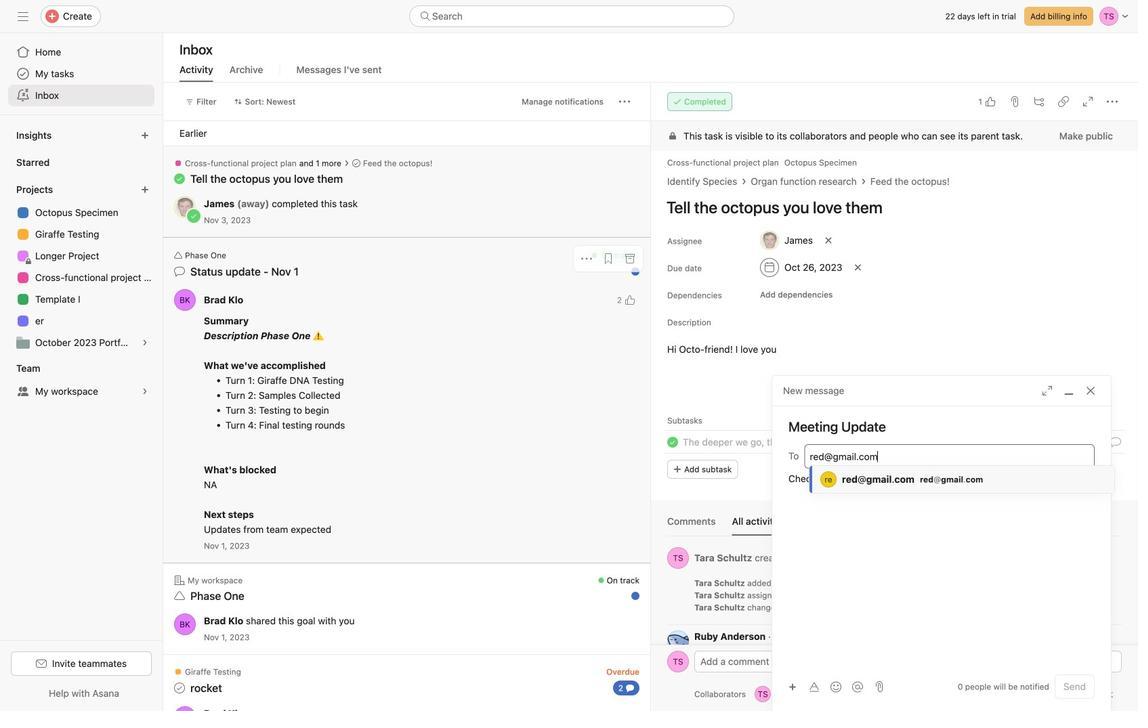 Task type: describe. For each thing, give the bounding box(es) containing it.
1 delete story image from the top
[[1112, 591, 1120, 599]]

insert an object image
[[789, 683, 797, 691]]

2 delete story image from the top
[[1112, 603, 1120, 611]]

tab list inside tell the octopus you love them dialog
[[667, 514, 1122, 537]]

projects element
[[0, 177, 163, 356]]

Completed checkbox
[[665, 434, 681, 451]]

see details, my workspace image
[[141, 387, 149, 396]]

1 vertical spatial task name text field
[[683, 435, 864, 450]]

completed image
[[665, 434, 681, 451]]

delete story image
[[1112, 579, 1120, 587]]

sort: newest image
[[234, 98, 242, 106]]

status update icon image
[[174, 266, 185, 277]]

teams element
[[0, 356, 163, 405]]

global element
[[0, 33, 163, 114]]

leftcount image
[[626, 684, 634, 692]]

add or remove collaborators image
[[793, 686, 809, 703]]

emoji image
[[831, 682, 841, 693]]

more actions for this task image
[[1107, 96, 1118, 107]]

0 comments. click to go to subtask details and comments image
[[1110, 437, 1121, 448]]

0 vertical spatial task name text field
[[658, 192, 1122, 223]]

1 open user profile image from the top
[[667, 547, 689, 569]]

new project or portfolio image
[[141, 186, 149, 194]]

0 horizontal spatial add or remove collaborators image
[[755, 686, 771, 703]]

archive notification image
[[625, 253, 635, 264]]



Task type: locate. For each thing, give the bounding box(es) containing it.
open user profile image
[[667, 547, 689, 569], [667, 651, 689, 673]]

clear due date image
[[854, 264, 862, 272]]

list item
[[651, 430, 1138, 455]]

minimize image
[[1064, 385, 1074, 396]]

new insights image
[[141, 131, 149, 140]]

tab list
[[667, 514, 1122, 537]]

Task Name text field
[[658, 192, 1122, 223], [683, 435, 864, 450]]

tell the octopus you love them dialog
[[651, 83, 1138, 711]]

Add subject text field
[[772, 417, 1111, 436]]

close image
[[1085, 385, 1096, 396]]

2 likes. click to like this task image
[[625, 295, 635, 306]]

see details, october 2023 portfolio image
[[141, 339, 149, 347]]

formatting image
[[809, 682, 820, 693]]

hide sidebar image
[[18, 11, 28, 22]]

1 horizontal spatial add or remove collaborators image
[[817, 690, 825, 698]]

0 vertical spatial delete story image
[[1112, 591, 1120, 599]]

2 open user profile image from the top
[[667, 651, 689, 673]]

delete story image
[[1112, 591, 1120, 599], [1112, 603, 1120, 611]]

1 vertical spatial delete story image
[[1112, 603, 1120, 611]]

dialog
[[772, 376, 1111, 711]]

1 like. click to like this task image
[[985, 96, 996, 107]]

add or remove collaborators image left insert an object icon
[[755, 686, 771, 703]]

0 vertical spatial open user profile image
[[667, 547, 689, 569]]

copy task link image
[[1058, 96, 1069, 107]]

add to bookmarks image
[[603, 253, 614, 264]]

open user profile image
[[174, 289, 196, 311], [174, 614, 196, 635], [667, 631, 689, 652]]

more actions image
[[619, 96, 630, 107]]

Type the name of a team, a project, or people text field
[[810, 448, 1087, 465]]

show options image
[[1108, 632, 1116, 640]]

toolbar
[[783, 677, 870, 697]]

attachments: add a file to this task, tell the octopus you love them image
[[1009, 96, 1020, 107]]

remove assignee image
[[824, 236, 833, 245]]

⚠️ image
[[313, 331, 324, 341]]

at mention image
[[852, 682, 863, 693]]

add or remove collaborators image left emoji image
[[817, 690, 825, 698]]

add subtask image
[[1034, 96, 1045, 107]]

1 vertical spatial open user profile image
[[667, 651, 689, 673]]

main content
[[651, 121, 1138, 709]]

add or remove collaborators image
[[755, 686, 771, 703], [817, 690, 825, 698]]

list box
[[409, 5, 734, 27]]

full screen image
[[1083, 96, 1093, 107]]

expand popout to full screen image
[[1042, 385, 1053, 396]]



Task type: vqa. For each thing, say whether or not it's contained in the screenshot.
Delete story image to the bottom
yes



